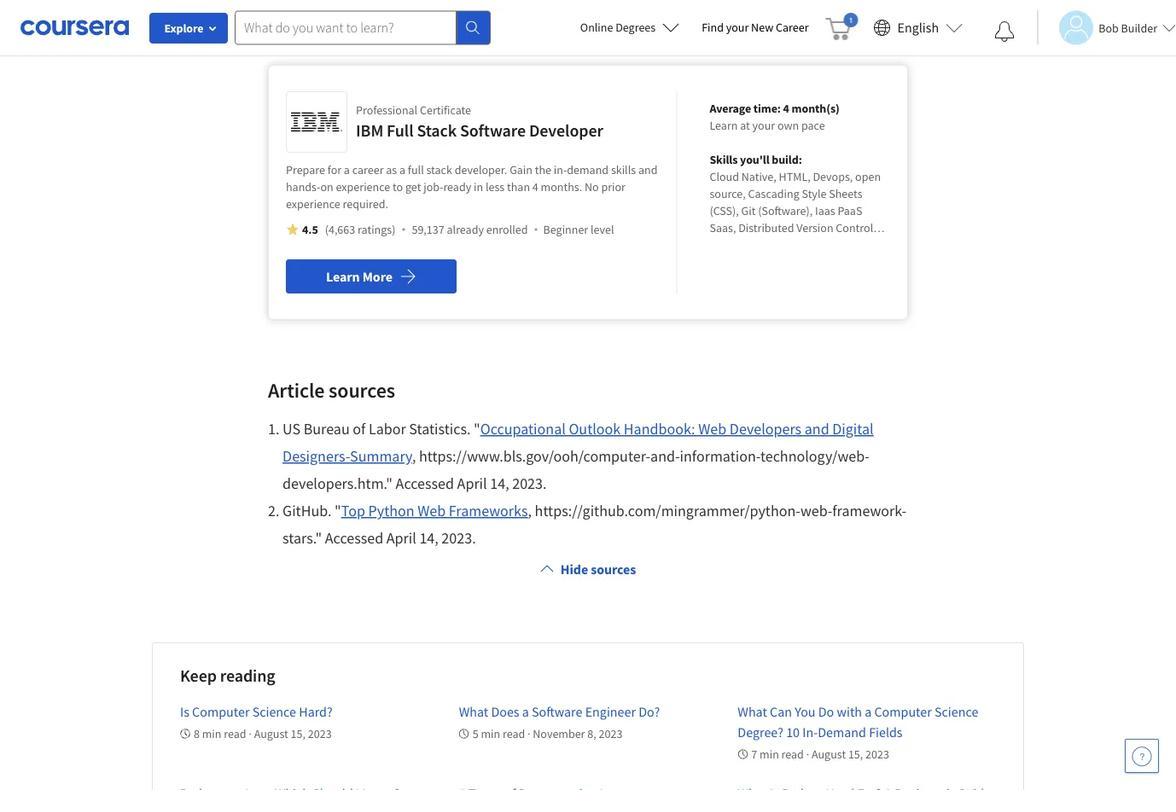 Task type: vqa. For each thing, say whether or not it's contained in the screenshot.


Task type: describe. For each thing, give the bounding box(es) containing it.
bureau
[[304, 420, 350, 439]]

month(s)
[[792, 101, 840, 116]]

of
[[353, 420, 366, 439]]

build:
[[772, 152, 803, 167]]

already
[[447, 222, 484, 237]]

read for can
[[782, 747, 804, 763]]

python
[[369, 502, 415, 521]]

ratings)
[[358, 222, 396, 237]]

career
[[352, 162, 384, 178]]

framework-
[[833, 502, 907, 521]]

accessed inside , https://www.bls.gov/ooh/computer-and-information-technology/web- developers.htm." accessed april 14, 2023.
[[396, 474, 454, 494]]

. for 2
[[276, 502, 280, 521]]

8
[[194, 727, 200, 742]]

1 science from the left
[[252, 704, 296, 721]]

find
[[702, 20, 724, 35]]

59,137
[[412, 222, 445, 237]]

shopping cart: 1 item image
[[826, 13, 859, 40]]

list item containing 1
[[268, 416, 909, 498]]

4 inside average time: 4 month(s) learn at your own pace
[[784, 101, 790, 116]]

ibm image
[[291, 97, 342, 148]]

outlook
[[569, 420, 621, 439]]

, https://www.bls.gov/ooh/computer-and-information-technology/web- developers.htm." accessed april 14, 2023.
[[283, 447, 870, 494]]

april inside , https://github.com/mingrammer/python-web-framework- stars." accessed april 14, 2023.
[[387, 529, 417, 548]]

demand
[[818, 724, 867, 741]]

occupational outlook handbook: web developers and digital designers-summary
[[283, 420, 874, 466]]

hide
[[561, 561, 589, 578]]

stars."
[[283, 529, 322, 548]]

a right does at the left bottom of page
[[522, 704, 529, 721]]

reading
[[220, 666, 276, 687]]

occupational
[[481, 420, 566, 439]]

(4,663
[[325, 222, 355, 237]]

2023. inside , https://www.bls.gov/ooh/computer-and-information-technology/web- developers.htm." accessed april 14, 2023.
[[513, 474, 547, 494]]

1 horizontal spatial software
[[532, 704, 583, 721]]

· for you
[[807, 747, 810, 763]]

skills you'll build:
[[710, 152, 803, 167]]

bob builder
[[1099, 20, 1158, 35]]

help center image
[[1132, 746, 1153, 767]]

read for does
[[503, 727, 525, 742]]

certificate
[[420, 102, 471, 118]]

no
[[585, 179, 599, 195]]

what does a software engineer do? link
[[459, 704, 660, 721]]

· for science
[[249, 727, 252, 742]]

, for https://www.bls.gov/ooh/computer-
[[412, 447, 416, 466]]

min for does
[[481, 727, 501, 742]]

1 horizontal spatial "
[[474, 420, 481, 439]]

prepare for a career as a full stack developer. gain the in-demand skills and hands-on experience to get job-ready in less than 4 months. no prior experience required.
[[286, 162, 658, 212]]

1 computer from the left
[[192, 704, 250, 721]]

developer
[[529, 120, 604, 141]]

the
[[535, 162, 552, 178]]

engineer
[[586, 704, 636, 721]]

explore button
[[149, 13, 228, 44]]

developers.htm."
[[283, 474, 393, 494]]

list item containing 2
[[268, 498, 909, 553]]

sources for article sources
[[329, 377, 395, 403]]

15, for do
[[849, 747, 864, 763]]

explore
[[164, 20, 204, 36]]

sources for hide sources
[[591, 561, 636, 578]]

you'll
[[741, 152, 770, 167]]

stack
[[427, 162, 453, 178]]

online degrees button
[[567, 9, 694, 46]]

min for computer
[[202, 727, 222, 742]]

2023 for software
[[599, 727, 623, 742]]

what for what does a software engineer do?
[[459, 704, 489, 721]]

is computer science hard?
[[180, 704, 336, 721]]

hide sources
[[561, 561, 636, 578]]

1 vertical spatial experience
[[286, 196, 341, 212]]

new
[[752, 20, 774, 35]]

what for what can you do with a computer science degree? 10 in-demand fields
[[738, 704, 768, 721]]

what does a software engineer do?
[[459, 704, 660, 721]]

keep
[[180, 666, 217, 687]]

fields
[[870, 724, 903, 741]]

in-
[[803, 724, 818, 741]]

2
[[268, 502, 276, 521]]

article
[[268, 377, 325, 403]]

5
[[473, 727, 479, 742]]

what can you do with a computer science degree? 10 in-demand fields
[[738, 704, 979, 741]]

14, inside , https://www.bls.gov/ooh/computer-and-information-technology/web- developers.htm." accessed april 14, 2023.
[[490, 474, 510, 494]]

hide sources button
[[534, 553, 643, 587]]

english button
[[867, 0, 970, 56]]

find your new career
[[702, 20, 809, 35]]

at
[[741, 118, 751, 133]]

less
[[486, 179, 505, 195]]

. for 1
[[276, 420, 280, 439]]

occupational outlook handbook: web developers and digital designers-summary link
[[283, 420, 874, 466]]

1
[[268, 420, 276, 439]]

, for https://github.com/mingrammer/python-
[[528, 502, 532, 521]]

github.
[[283, 502, 332, 521]]

article sources
[[268, 377, 395, 403]]

hard?
[[299, 704, 333, 721]]

developers
[[730, 420, 802, 439]]

4 inside prepare for a career as a full stack developer. gain the in-demand skills and hands-on experience to get job-ready in less than 4 months. no prior experience required.
[[533, 179, 539, 195]]

time:
[[754, 101, 781, 116]]

us bureau of labor statistics. "
[[283, 420, 481, 439]]

8,
[[588, 727, 597, 742]]

4.5 (4,663 ratings)
[[302, 222, 396, 237]]

handbook:
[[624, 420, 696, 439]]

2023. inside , https://github.com/mingrammer/python-web-framework- stars." accessed april 14, 2023.
[[442, 529, 476, 548]]

find your new career link
[[694, 17, 818, 38]]

on
[[321, 179, 334, 195]]

degree?
[[738, 724, 784, 741]]

· for a
[[528, 727, 531, 742]]

0 horizontal spatial "
[[335, 502, 341, 521]]

show notifications image
[[995, 21, 1016, 42]]

frameworks
[[449, 502, 528, 521]]

and-
[[651, 447, 680, 466]]

14, inside , https://github.com/mingrammer/python-web-framework- stars." accessed april 14, 2023.
[[420, 529, 439, 548]]

level
[[591, 222, 615, 237]]

online degrees
[[581, 20, 656, 35]]

software inside the professional certificate ibm full stack software developer
[[460, 120, 526, 141]]

information-
[[680, 447, 761, 466]]

59,137 already enrolled
[[412, 222, 528, 237]]

degrees
[[616, 20, 656, 35]]

15, for hard?
[[291, 727, 306, 742]]

full
[[408, 162, 424, 178]]

coursera image
[[20, 14, 129, 41]]

own
[[778, 118, 800, 133]]



Task type: locate. For each thing, give the bounding box(es) containing it.
1 horizontal spatial min
[[481, 727, 501, 742]]

0 horizontal spatial 15,
[[291, 727, 306, 742]]

1 vertical spatial learn
[[326, 268, 360, 285]]

" right statistics.
[[474, 420, 481, 439]]

"
[[474, 420, 481, 439], [335, 502, 341, 521]]

, inside , https://github.com/mingrammer/python-web-framework- stars." accessed april 14, 2023.
[[528, 502, 532, 521]]

2 list item from the top
[[268, 498, 909, 553]]

computer
[[192, 704, 250, 721], [875, 704, 932, 721]]

0 horizontal spatial ·
[[249, 727, 252, 742]]

web up information-
[[699, 420, 727, 439]]

0 horizontal spatial april
[[387, 529, 417, 548]]

0 horizontal spatial what
[[459, 704, 489, 721]]

software
[[460, 120, 526, 141], [532, 704, 583, 721]]

learn inside average time: 4 month(s) learn at your own pace
[[710, 118, 738, 133]]

your inside average time: 4 month(s) learn at your own pace
[[753, 118, 776, 133]]

. left us
[[276, 420, 280, 439]]

0 vertical spatial learn
[[710, 118, 738, 133]]

min right 8
[[202, 727, 222, 742]]

2 .
[[268, 502, 283, 521]]

0 horizontal spatial 2023
[[308, 727, 332, 742]]

and
[[639, 162, 658, 178], [805, 420, 830, 439]]

7
[[752, 747, 758, 763]]

min right 5
[[481, 727, 501, 742]]

min right 7
[[760, 747, 780, 763]]

top python web frameworks link
[[341, 502, 528, 521]]

0 horizontal spatial software
[[460, 120, 526, 141]]

· down in-
[[807, 747, 810, 763]]

1 horizontal spatial ,
[[528, 502, 532, 521]]

0 horizontal spatial web
[[418, 502, 446, 521]]

0 horizontal spatial read
[[224, 727, 246, 742]]

1 horizontal spatial 2023.
[[513, 474, 547, 494]]

april
[[457, 474, 487, 494], [387, 529, 417, 548]]

2023 right 8,
[[599, 727, 623, 742]]

more
[[363, 268, 393, 285]]

0 horizontal spatial and
[[639, 162, 658, 178]]

min for can
[[760, 747, 780, 763]]

software up developer.
[[460, 120, 526, 141]]

2023. down top python web frameworks link
[[442, 529, 476, 548]]

0 horizontal spatial 2023.
[[442, 529, 476, 548]]

science inside what can you do with a computer science degree? 10 in-demand fields
[[935, 704, 979, 721]]

1 vertical spatial "
[[335, 502, 341, 521]]

1 vertical spatial and
[[805, 420, 830, 439]]

list item
[[268, 416, 909, 498], [268, 498, 909, 553]]

10
[[787, 724, 800, 741]]

what inside what can you do with a computer science degree? 10 in-demand fields
[[738, 704, 768, 721]]

computer up 8
[[192, 704, 250, 721]]

1 list item from the top
[[268, 416, 909, 498]]

0 horizontal spatial 4
[[533, 179, 539, 195]]

0 vertical spatial software
[[460, 120, 526, 141]]

your down time: at the top right of page
[[753, 118, 776, 133]]

· left november
[[528, 727, 531, 742]]

full
[[387, 120, 414, 141]]

, down statistics.
[[412, 447, 416, 466]]

april up 'frameworks'
[[457, 474, 487, 494]]

1 vertical spatial .
[[276, 502, 280, 521]]

learn left more
[[326, 268, 360, 285]]

1 vertical spatial august
[[812, 747, 846, 763]]

4
[[784, 101, 790, 116], [533, 179, 539, 195]]

0 vertical spatial .
[[276, 420, 280, 439]]

1 vertical spatial software
[[532, 704, 583, 721]]

and up technology/web-
[[805, 420, 830, 439]]

stack
[[417, 120, 457, 141]]

1 vertical spatial april
[[387, 529, 417, 548]]

bob
[[1099, 20, 1119, 35]]

do
[[819, 704, 835, 721]]

0 vertical spatial sources
[[329, 377, 395, 403]]

get
[[406, 179, 421, 195]]

experience up required. at the top of the page
[[336, 179, 391, 195]]

demand
[[567, 162, 609, 178]]

4 right than
[[533, 179, 539, 195]]

4 up own
[[784, 101, 790, 116]]

1 vertical spatial 4
[[533, 179, 539, 195]]

learn down average
[[710, 118, 738, 133]]

in-
[[554, 162, 567, 178]]

skills
[[710, 152, 738, 167]]

a right as at left top
[[400, 162, 406, 178]]

job-
[[424, 179, 444, 195]]

1 vertical spatial 15,
[[849, 747, 864, 763]]

bob builder button
[[1038, 11, 1177, 45]]

, down https://www.bls.gov/ooh/computer-
[[528, 502, 532, 521]]

0 vertical spatial april
[[457, 474, 487, 494]]

2023
[[308, 727, 332, 742], [599, 727, 623, 742], [866, 747, 890, 763]]

0 vertical spatial ,
[[412, 447, 416, 466]]

2023 down fields in the bottom right of the page
[[866, 747, 890, 763]]

prepare
[[286, 162, 325, 178]]

2 horizontal spatial 2023
[[866, 747, 890, 763]]

prior
[[602, 179, 626, 195]]

2023.
[[513, 474, 547, 494], [442, 529, 476, 548]]

2 computer from the left
[[875, 704, 932, 721]]

1 . from the top
[[276, 420, 280, 439]]

april inside , https://www.bls.gov/ooh/computer-and-information-technology/web- developers.htm." accessed april 14, 2023.
[[457, 474, 487, 494]]

0 horizontal spatial accessed
[[325, 529, 384, 548]]

1 horizontal spatial computer
[[875, 704, 932, 721]]

1 horizontal spatial sources
[[591, 561, 636, 578]]

· down is computer science hard? 'link'
[[249, 727, 252, 742]]

computer inside what can you do with a computer science degree? 10 in-demand fields
[[875, 704, 932, 721]]

accessed
[[396, 474, 454, 494], [325, 529, 384, 548]]

read for computer
[[224, 727, 246, 742]]

1 horizontal spatial 2023
[[599, 727, 623, 742]]

is computer science hard? link
[[180, 704, 336, 721]]

august down is computer science hard? 'link'
[[254, 727, 288, 742]]

can
[[770, 704, 793, 721]]

accessed up top python web frameworks link
[[396, 474, 454, 494]]

0 vertical spatial august
[[254, 727, 288, 742]]

2 horizontal spatial read
[[782, 747, 804, 763]]

1 horizontal spatial web
[[699, 420, 727, 439]]

do?
[[639, 704, 660, 721]]

beginner level
[[544, 222, 615, 237]]

2 science from the left
[[935, 704, 979, 721]]

0 vertical spatial and
[[639, 162, 658, 178]]

0 horizontal spatial your
[[727, 20, 749, 35]]

a inside what can you do with a computer science degree? 10 in-demand fields
[[865, 704, 872, 721]]

as
[[386, 162, 397, 178]]

0 horizontal spatial ,
[[412, 447, 416, 466]]

0 vertical spatial 4
[[784, 101, 790, 116]]

1 horizontal spatial what
[[738, 704, 768, 721]]

" down developers.htm."
[[335, 502, 341, 521]]

4.5
[[302, 222, 318, 237]]

is
[[180, 704, 190, 721]]

skills
[[611, 162, 636, 178]]

2 what from the left
[[738, 704, 768, 721]]

web-
[[801, 502, 833, 521]]

github. " top python web frameworks
[[283, 502, 528, 521]]

1 horizontal spatial august
[[812, 747, 846, 763]]

pace
[[802, 118, 826, 133]]

1 vertical spatial sources
[[591, 561, 636, 578]]

1 horizontal spatial and
[[805, 420, 830, 439]]

1 horizontal spatial your
[[753, 118, 776, 133]]

august for science
[[254, 727, 288, 742]]

computer up fields in the bottom right of the page
[[875, 704, 932, 721]]

required.
[[343, 196, 389, 212]]

web inside occupational outlook handbook: web developers and digital designers-summary
[[699, 420, 727, 439]]

what can you do with a computer science degree? 10 in-demand fields link
[[738, 704, 979, 741]]

list containing 1
[[268, 416, 909, 553]]

1 horizontal spatial science
[[935, 704, 979, 721]]

1 vertical spatial 2023.
[[442, 529, 476, 548]]

sources up of
[[329, 377, 395, 403]]

, inside , https://www.bls.gov/ooh/computer-and-information-technology/web- developers.htm." accessed april 14, 2023.
[[412, 447, 416, 466]]

learn more button
[[286, 260, 457, 294]]

15, down demand
[[849, 747, 864, 763]]

a right with
[[865, 704, 872, 721]]

sources
[[329, 377, 395, 403], [591, 561, 636, 578]]

1 horizontal spatial april
[[457, 474, 487, 494]]

1 vertical spatial web
[[418, 502, 446, 521]]

1 vertical spatial your
[[753, 118, 776, 133]]

than
[[507, 179, 530, 195]]

1 vertical spatial 14,
[[420, 529, 439, 548]]

1 what from the left
[[459, 704, 489, 721]]

software up november
[[532, 704, 583, 721]]

14, up 'frameworks'
[[490, 474, 510, 494]]

1 horizontal spatial accessed
[[396, 474, 454, 494]]

digital
[[833, 420, 874, 439]]

august for you
[[812, 747, 846, 763]]

science
[[252, 704, 296, 721], [935, 704, 979, 721]]

7 min read · august 15, 2023
[[752, 747, 890, 763]]

with
[[837, 704, 863, 721]]

learn inside button
[[326, 268, 360, 285]]

0 vertical spatial accessed
[[396, 474, 454, 494]]

0 horizontal spatial learn
[[326, 268, 360, 285]]

0 vertical spatial 14,
[[490, 474, 510, 494]]

1 vertical spatial ,
[[528, 502, 532, 521]]

0 horizontal spatial 14,
[[420, 529, 439, 548]]

2023. down https://www.bls.gov/ooh/computer-
[[513, 474, 547, 494]]

2023 down hard?
[[308, 727, 332, 742]]

average time: 4 month(s) learn at your own pace
[[710, 101, 840, 133]]

1 vertical spatial accessed
[[325, 529, 384, 548]]

and inside occupational outlook handbook: web developers and digital designers-summary
[[805, 420, 830, 439]]

accessed inside , https://github.com/mingrammer/python-web-framework- stars." accessed april 14, 2023.
[[325, 529, 384, 548]]

1 horizontal spatial read
[[503, 727, 525, 742]]

2023 for do
[[866, 747, 890, 763]]

professional
[[356, 102, 418, 118]]

https://github.com/mingrammer/python-
[[535, 502, 801, 521]]

experience down hands-
[[286, 196, 341, 212]]

us
[[283, 420, 301, 439]]

0 vertical spatial your
[[727, 20, 749, 35]]

0 vertical spatial "
[[474, 420, 481, 439]]

0 vertical spatial 2023.
[[513, 474, 547, 494]]

What do you want to learn? text field
[[235, 11, 457, 45]]

august
[[254, 727, 288, 742], [812, 747, 846, 763]]

sources inside "hide sources" dropdown button
[[591, 561, 636, 578]]

read down is computer science hard? 'link'
[[224, 727, 246, 742]]

0 vertical spatial experience
[[336, 179, 391, 195]]

2 horizontal spatial min
[[760, 747, 780, 763]]

keep reading
[[180, 666, 276, 687]]

1 horizontal spatial 14,
[[490, 474, 510, 494]]

0 vertical spatial web
[[699, 420, 727, 439]]

august down demand
[[812, 747, 846, 763]]

enrolled
[[487, 222, 528, 237]]

developer.
[[455, 162, 508, 178]]

what up the degree?
[[738, 704, 768, 721]]

beginner
[[544, 222, 589, 237]]

top
[[341, 502, 365, 521]]

14, down top python web frameworks link
[[420, 529, 439, 548]]

and right the skills
[[639, 162, 658, 178]]

web right python
[[418, 502, 446, 521]]

None search field
[[235, 11, 491, 45]]

ready
[[444, 179, 472, 195]]

april down github. " top python web frameworks on the left bottom
[[387, 529, 417, 548]]

read down 10
[[782, 747, 804, 763]]

read
[[224, 727, 246, 742], [503, 727, 525, 742], [782, 747, 804, 763]]

professional certificate ibm full stack software developer
[[356, 102, 604, 141]]

and inside prepare for a career as a full stack developer. gain the in-demand skills and hands-on experience to get job-ready in less than 4 months. no prior experience required.
[[639, 162, 658, 178]]

15,
[[291, 727, 306, 742], [849, 747, 864, 763]]

0 horizontal spatial min
[[202, 727, 222, 742]]

your right find
[[727, 20, 749, 35]]

your inside find your new career "link"
[[727, 20, 749, 35]]

your
[[727, 20, 749, 35], [753, 118, 776, 133]]

·
[[249, 727, 252, 742], [528, 727, 531, 742], [807, 747, 810, 763]]

accessed down top
[[325, 529, 384, 548]]

, https://github.com/mingrammer/python-web-framework- stars." accessed april 14, 2023.
[[283, 502, 907, 548]]

1 horizontal spatial 4
[[784, 101, 790, 116]]

. left "github."
[[276, 502, 280, 521]]

2 horizontal spatial ·
[[807, 747, 810, 763]]

read down does at the left bottom of page
[[503, 727, 525, 742]]

online
[[581, 20, 614, 35]]

1 .
[[268, 420, 283, 439]]

min
[[202, 727, 222, 742], [481, 727, 501, 742], [760, 747, 780, 763]]

ibm
[[356, 120, 384, 141]]

does
[[491, 704, 520, 721]]

15, down hard?
[[291, 727, 306, 742]]

0 horizontal spatial computer
[[192, 704, 250, 721]]

2023 for hard?
[[308, 727, 332, 742]]

0 horizontal spatial science
[[252, 704, 296, 721]]

0 vertical spatial 15,
[[291, 727, 306, 742]]

2 . from the top
[[276, 502, 280, 521]]

what up 5
[[459, 704, 489, 721]]

list
[[268, 416, 909, 553]]

0 horizontal spatial sources
[[329, 377, 395, 403]]

a right for
[[344, 162, 350, 178]]

0 horizontal spatial august
[[254, 727, 288, 742]]

1 horizontal spatial 15,
[[849, 747, 864, 763]]

1 horizontal spatial learn
[[710, 118, 738, 133]]

1 horizontal spatial ·
[[528, 727, 531, 742]]

sources right hide at the bottom of the page
[[591, 561, 636, 578]]



